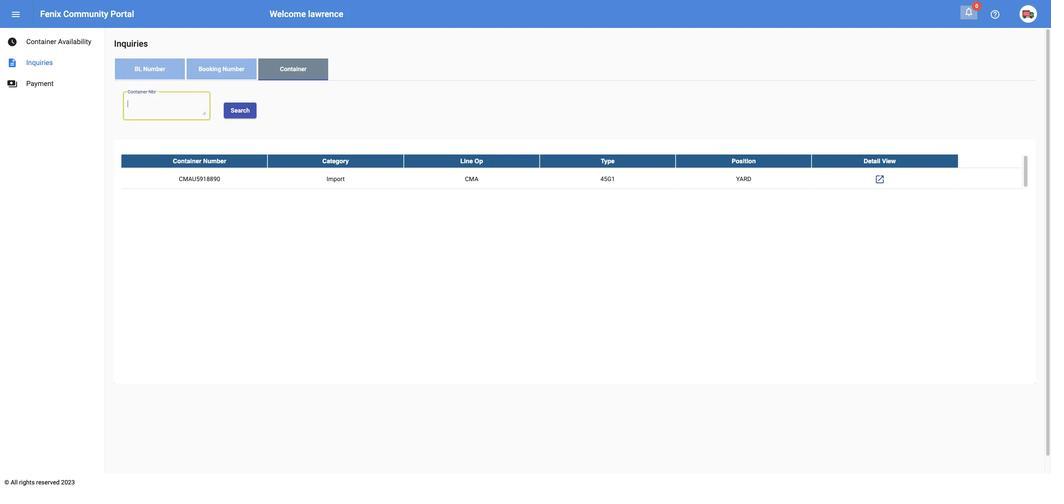 Task type: locate. For each thing, give the bounding box(es) containing it.
1 vertical spatial no color image
[[875, 175, 885, 185]]

notifications_none
[[964, 7, 975, 17]]

0 vertical spatial container
[[26, 38, 56, 46]]

notifications_none button
[[961, 5, 978, 20]]

reserved
[[36, 480, 60, 487]]

no color image
[[964, 7, 975, 17], [990, 9, 1001, 20], [7, 37, 17, 47], [7, 58, 17, 68], [7, 79, 17, 89]]

menu
[[10, 9, 21, 20]]

position
[[732, 158, 756, 165]]

0 horizontal spatial container
[[26, 38, 56, 46]]

availability
[[58, 38, 91, 46]]

cma
[[465, 176, 479, 183]]

bl number
[[135, 66, 165, 73]]

45g1
[[601, 176, 615, 183]]

no color image down the watch_later
[[7, 58, 17, 68]]

yard
[[737, 176, 752, 183]]

no color image inside open_in_new button
[[875, 175, 885, 185]]

watch_later
[[7, 37, 17, 47]]

category column header
[[268, 155, 404, 168]]

0 vertical spatial inquiries
[[114, 38, 148, 49]]

navigation
[[0, 28, 105, 94]]

booking number tab panel
[[114, 81, 1036, 385]]

no color image containing help_outline
[[990, 9, 1001, 20]]

community
[[63, 9, 108, 19]]

line
[[460, 158, 473, 165]]

open_in_new row
[[121, 168, 1023, 190]]

container inside navigation
[[26, 38, 56, 46]]

1 horizontal spatial no color image
[[875, 175, 885, 185]]

no color image up the watch_later
[[10, 9, 21, 20]]

description
[[7, 58, 17, 68]]

line op
[[460, 158, 483, 165]]

number inside column header
[[203, 158, 226, 165]]

row
[[121, 155, 1023, 168]]

2 horizontal spatial container
[[280, 66, 307, 73]]

search
[[231, 107, 250, 114]]

category
[[323, 158, 349, 165]]

no color image right "notifications_none" popup button
[[990, 9, 1001, 20]]

no color image inside help_outline popup button
[[990, 9, 1001, 20]]

no color image inside menu button
[[10, 9, 21, 20]]

rights
[[19, 480, 35, 487]]

no color image down detail view
[[875, 175, 885, 185]]

number right booking
[[223, 66, 245, 73]]

open_in_new
[[875, 175, 885, 185]]

©
[[4, 480, 9, 487]]

detail
[[864, 158, 881, 165]]

container number
[[173, 158, 226, 165]]

number up cmau5918890
[[203, 158, 226, 165]]

no color image containing notifications_none
[[964, 7, 975, 17]]

detail view
[[864, 158, 896, 165]]

no color image
[[10, 9, 21, 20], [875, 175, 885, 185]]

line op column header
[[404, 155, 540, 168]]

container for container
[[280, 66, 307, 73]]

no color image containing description
[[7, 58, 17, 68]]

booking
[[199, 66, 221, 73]]

None text field
[[127, 100, 206, 115]]

portal
[[110, 9, 134, 19]]

no color image up description
[[7, 37, 17, 47]]

row containing container number
[[121, 155, 1023, 168]]

lawrence
[[308, 9, 344, 19]]

no color image containing menu
[[10, 9, 21, 20]]

inquiries up the payment
[[26, 59, 53, 67]]

container for container number
[[173, 158, 202, 165]]

container inside container number column header
[[173, 158, 202, 165]]

no color image for menu button
[[10, 9, 21, 20]]

no color image containing watch_later
[[7, 37, 17, 47]]

1 horizontal spatial inquiries
[[114, 38, 148, 49]]

1 horizontal spatial container
[[173, 158, 202, 165]]

2 vertical spatial container
[[173, 158, 202, 165]]

payment
[[26, 80, 54, 88]]

no color image down description
[[7, 79, 17, 89]]

bl number tab panel
[[114, 81, 1036, 385]]

no color image inside "notifications_none" popup button
[[964, 7, 975, 17]]

no color image containing payments
[[7, 79, 17, 89]]

1 vertical spatial inquiries
[[26, 59, 53, 67]]

search button
[[224, 103, 257, 118]]

number for booking number
[[223, 66, 245, 73]]

no color image for container availability
[[7, 37, 17, 47]]

no color image left help_outline popup button
[[964, 7, 975, 17]]

1 vertical spatial container
[[280, 66, 307, 73]]

inquiries
[[114, 38, 148, 49], [26, 59, 53, 67]]

fenix
[[40, 9, 61, 19]]

no color image containing open_in_new
[[875, 175, 885, 185]]

number for bl number
[[143, 66, 165, 73]]

help_outline
[[990, 9, 1001, 20]]

detail view column header
[[812, 155, 959, 168]]

number right bl
[[143, 66, 165, 73]]

container
[[26, 38, 56, 46], [280, 66, 307, 73], [173, 158, 202, 165]]

number
[[143, 66, 165, 73], [223, 66, 245, 73], [203, 158, 226, 165]]

0 vertical spatial no color image
[[10, 9, 21, 20]]

0 horizontal spatial no color image
[[10, 9, 21, 20]]

inquiries up bl
[[114, 38, 148, 49]]



Task type: describe. For each thing, give the bounding box(es) containing it.
view
[[882, 158, 896, 165]]

all
[[11, 480, 18, 487]]

bl
[[135, 66, 142, 73]]

© all rights reserved 2023
[[4, 480, 75, 487]]

0 horizontal spatial inquiries
[[26, 59, 53, 67]]

help_outline button
[[987, 5, 1004, 23]]

container availability
[[26, 38, 91, 46]]

type column header
[[540, 155, 676, 168]]

no color image for open_in_new button
[[875, 175, 885, 185]]

navigation containing watch_later
[[0, 28, 105, 94]]

import
[[327, 176, 345, 183]]

row inside open_in_new grid
[[121, 155, 1023, 168]]

number for container number
[[203, 158, 226, 165]]

booking number
[[199, 66, 245, 73]]

open_in_new button
[[871, 170, 889, 188]]

container number column header
[[121, 155, 268, 168]]

menu button
[[7, 5, 24, 23]]

cmau5918890
[[179, 176, 220, 183]]

no color image for inquiries
[[7, 58, 17, 68]]

2023
[[61, 480, 75, 487]]

welcome lawrence
[[270, 9, 344, 19]]

payments
[[7, 79, 17, 89]]

position column header
[[676, 155, 812, 168]]

op
[[475, 158, 483, 165]]

fenix community portal
[[40, 9, 134, 19]]

container for container availability
[[26, 38, 56, 46]]

welcome
[[270, 9, 306, 19]]

no color image for payment
[[7, 79, 17, 89]]

type
[[601, 158, 615, 165]]

open_in_new grid
[[121, 155, 1029, 190]]



Task type: vqa. For each thing, say whether or not it's contained in the screenshot.
no color icon containing help_outline
yes



